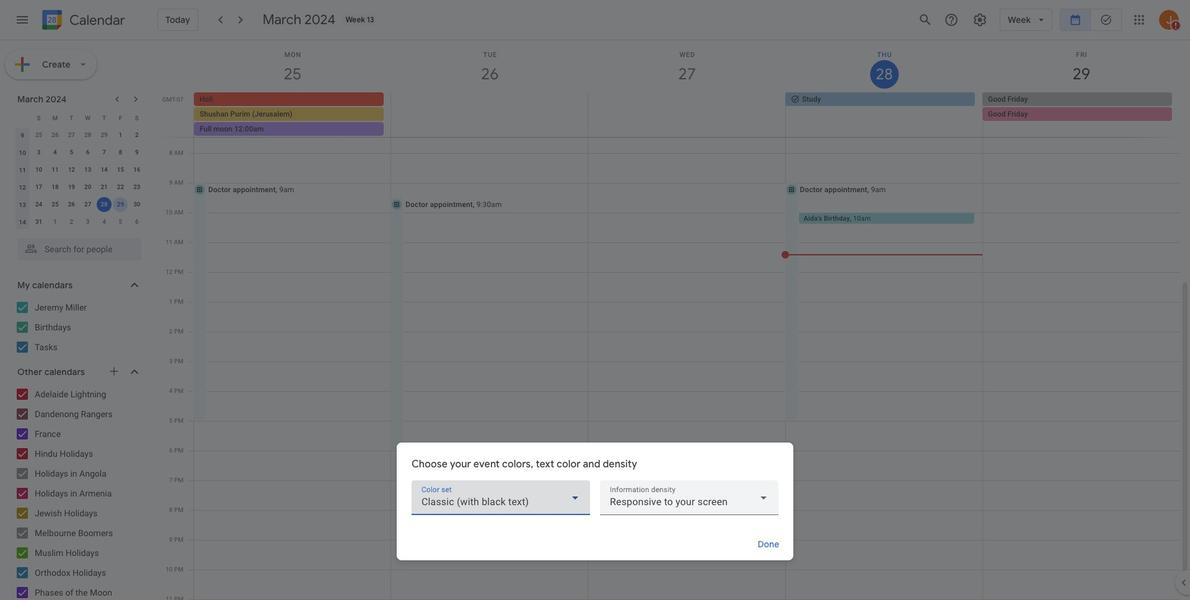 Task type: describe. For each thing, give the bounding box(es) containing it.
27 element
[[80, 197, 95, 212]]

24 element
[[31, 197, 46, 212]]

february 29 element
[[97, 128, 112, 143]]

18 element
[[48, 180, 63, 195]]

6 element
[[80, 145, 95, 160]]

14 element
[[97, 162, 112, 177]]

april 5 element
[[113, 215, 128, 229]]

main drawer image
[[15, 12, 30, 27]]

11 element
[[48, 162, 63, 177]]

8 element
[[113, 145, 128, 160]]

30 element
[[129, 197, 144, 212]]

april 2 element
[[64, 215, 79, 229]]

my calendars list
[[2, 298, 154, 357]]

13 element
[[80, 162, 95, 177]]

april 1 element
[[48, 215, 63, 229]]

february 26 element
[[48, 128, 63, 143]]

calendar element
[[40, 7, 125, 35]]

april 3 element
[[80, 215, 95, 229]]

15 element
[[113, 162, 128, 177]]

february 28 element
[[80, 128, 95, 143]]

5 element
[[64, 145, 79, 160]]

april 4 element
[[97, 215, 112, 229]]

march 2024 grid
[[12, 109, 145, 231]]

heading inside calendar element
[[67, 13, 125, 28]]

19 element
[[64, 180, 79, 195]]

row group inside march 2024 grid
[[14, 126, 145, 231]]

21 element
[[97, 180, 112, 195]]

other calendars list
[[2, 384, 154, 600]]

column header inside march 2024 grid
[[14, 109, 31, 126]]



Task type: vqa. For each thing, say whether or not it's contained in the screenshot.
the Add other calendars icon
no



Task type: locate. For each thing, give the bounding box(es) containing it.
22 element
[[113, 180, 128, 195]]

20 element
[[80, 180, 95, 195]]

grid
[[159, 40, 1190, 600]]

25 element
[[48, 197, 63, 212]]

9 element
[[129, 145, 144, 160]]

3 element
[[31, 145, 46, 160]]

april 6 element
[[129, 215, 144, 229]]

column header
[[14, 109, 31, 126]]

31 element
[[31, 215, 46, 229]]

1 element
[[113, 128, 128, 143]]

23 element
[[129, 180, 144, 195]]

10 element
[[31, 162, 46, 177]]

17 element
[[31, 180, 46, 195]]

february 25 element
[[31, 128, 46, 143]]

None field
[[412, 480, 590, 515], [600, 480, 779, 515], [412, 480, 590, 515], [600, 480, 779, 515]]

row group
[[14, 126, 145, 231]]

12 element
[[64, 162, 79, 177]]

heading
[[67, 13, 125, 28]]

29 element
[[113, 197, 128, 212]]

dialog
[[397, 443, 794, 560]]

7 element
[[97, 145, 112, 160]]

16 element
[[129, 162, 144, 177]]

february 27 element
[[64, 128, 79, 143]]

row
[[188, 92, 1190, 137], [14, 109, 145, 126], [14, 126, 145, 144], [14, 144, 145, 161], [14, 161, 145, 179], [14, 179, 145, 196], [14, 196, 145, 213], [14, 213, 145, 231]]

None search field
[[0, 233, 154, 260]]

28, today element
[[97, 197, 112, 212]]

2 element
[[129, 128, 144, 143]]

cell
[[194, 92, 391, 137], [391, 92, 588, 137], [588, 92, 786, 137], [983, 92, 1180, 137], [96, 196, 112, 213], [112, 196, 129, 213]]

4 element
[[48, 145, 63, 160]]

26 element
[[64, 197, 79, 212]]



